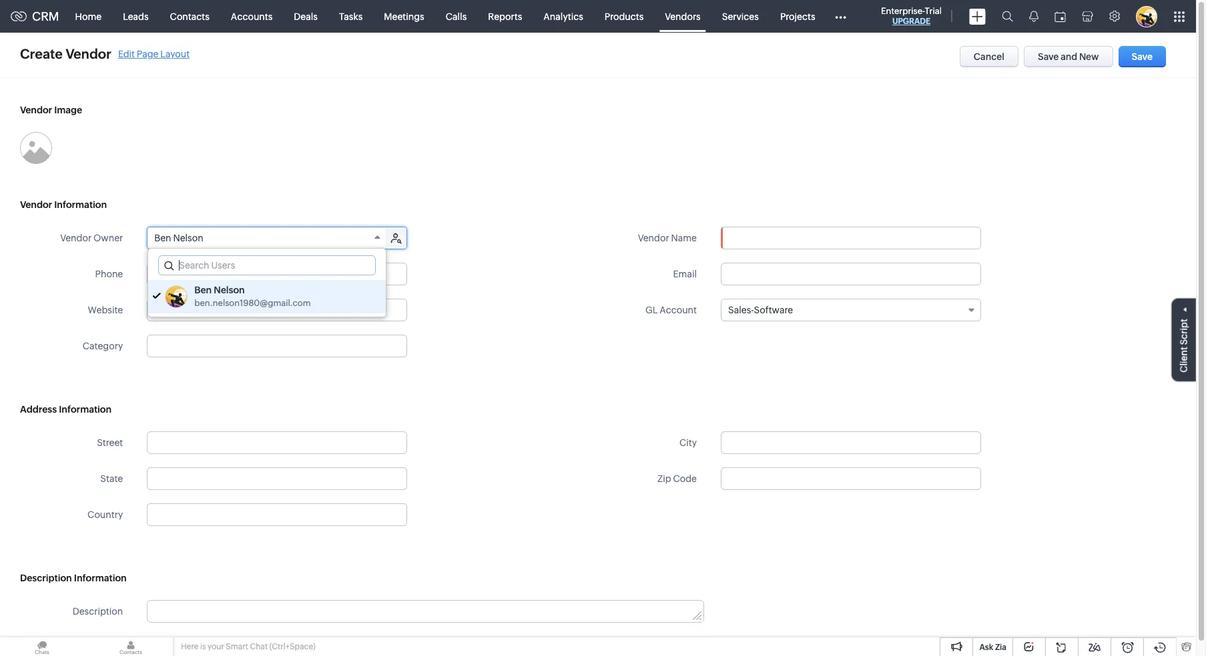 Task type: vqa. For each thing, say whether or not it's contained in the screenshot.
DESCRIPTION INFORMATION
yes



Task type: describe. For each thing, give the bounding box(es) containing it.
create menu image
[[969, 8, 986, 24]]

zia
[[995, 644, 1007, 653]]

description for description information
[[20, 573, 72, 584]]

script
[[1179, 319, 1190, 345]]

calendar image
[[1055, 11, 1066, 22]]

products
[[605, 11, 644, 22]]

ben.nelson1980@gmail.com
[[194, 298, 311, 308]]

description for description
[[73, 607, 123, 617]]

Ben Nelson field
[[148, 228, 387, 249]]

create menu element
[[961, 0, 994, 32]]

vendor for vendor image
[[20, 105, 52, 115]]

reports
[[488, 11, 522, 22]]

vendor image
[[20, 105, 82, 115]]

gl
[[646, 305, 658, 316]]

image
[[54, 105, 82, 115]]

accounts
[[231, 11, 273, 22]]

analytics
[[544, 11, 583, 22]]

save for save and new
[[1038, 51, 1059, 62]]

zip code
[[657, 474, 697, 485]]

vendor for vendor owner
[[60, 233, 92, 244]]

ben for ben nelson ben.nelson1980@gmail.com
[[194, 285, 212, 296]]

street
[[97, 438, 123, 449]]

search image
[[1002, 11, 1013, 22]]

services link
[[711, 0, 770, 32]]

home
[[75, 11, 102, 22]]

search element
[[994, 0, 1021, 33]]

page
[[137, 48, 159, 59]]

account
[[660, 305, 697, 316]]

new
[[1079, 51, 1099, 62]]

ben for ben nelson
[[154, 233, 171, 244]]

save and new
[[1038, 51, 1099, 62]]

home link
[[64, 0, 112, 32]]

calls
[[446, 11, 467, 22]]

your
[[208, 643, 224, 652]]

zip
[[657, 474, 671, 485]]

gl account
[[646, 305, 697, 316]]

enterprise-
[[881, 6, 925, 16]]

name
[[671, 233, 697, 244]]

crm link
[[11, 9, 59, 23]]

client
[[1179, 347, 1190, 373]]

address information
[[20, 405, 112, 415]]

profile image
[[1136, 6, 1158, 27]]

category
[[83, 341, 123, 352]]

state
[[100, 474, 123, 485]]

projects
[[780, 11, 815, 22]]

phone
[[95, 269, 123, 280]]

contacts
[[170, 11, 210, 22]]

save and new button
[[1024, 46, 1113, 67]]

chats image
[[0, 638, 84, 657]]

sales-
[[728, 305, 754, 316]]

calls link
[[435, 0, 477, 32]]

description information
[[20, 573, 127, 584]]

accounts link
[[220, 0, 283, 32]]

leads
[[123, 11, 149, 22]]

tasks
[[339, 11, 363, 22]]

smart
[[226, 643, 248, 652]]

code
[[673, 474, 697, 485]]

website
[[88, 305, 123, 316]]

Sales-Software field
[[721, 299, 981, 322]]

vendor name
[[638, 233, 697, 244]]

chat
[[250, 643, 268, 652]]

products link
[[594, 0, 654, 32]]

2 vertical spatial information
[[74, 573, 127, 584]]

city
[[680, 438, 697, 449]]

image image
[[20, 132, 52, 164]]

edit page layout link
[[118, 48, 190, 59]]

ben nelson ben.nelson1980@gmail.com
[[194, 285, 311, 308]]

(ctrl+space)
[[269, 643, 316, 652]]

Search Users text field
[[159, 256, 375, 275]]

save for save
[[1132, 51, 1153, 62]]

meetings
[[384, 11, 424, 22]]

and
[[1061, 51, 1078, 62]]

here
[[181, 643, 199, 652]]



Task type: locate. For each thing, give the bounding box(es) containing it.
information
[[54, 200, 107, 210], [59, 405, 112, 415], [74, 573, 127, 584]]

ben inside ben nelson field
[[154, 233, 171, 244]]

ben inside ben nelson ben.nelson1980@gmail.com
[[194, 285, 212, 296]]

nelson inside ben nelson ben.nelson1980@gmail.com
[[214, 285, 245, 296]]

save left and
[[1038, 51, 1059, 62]]

cancel
[[974, 51, 1005, 62]]

1 vertical spatial description
[[73, 607, 123, 617]]

address
[[20, 405, 57, 415]]

signals element
[[1021, 0, 1047, 33]]

1 save from the left
[[1038, 51, 1059, 62]]

information down country
[[74, 573, 127, 584]]

ben up ben.nelson1980@gmail.com
[[194, 285, 212, 296]]

is
[[200, 643, 206, 652]]

tasks link
[[328, 0, 373, 32]]

ben nelson option
[[148, 280, 386, 314]]

1 vertical spatial nelson
[[214, 285, 245, 296]]

nelson for ben nelson ben.nelson1980@gmail.com
[[214, 285, 245, 296]]

description
[[20, 573, 72, 584], [73, 607, 123, 617]]

create
[[20, 46, 63, 61]]

vendor owner
[[60, 233, 123, 244]]

vendor
[[66, 46, 111, 61], [20, 105, 52, 115], [20, 200, 52, 210], [60, 233, 92, 244], [638, 233, 669, 244]]

1 horizontal spatial nelson
[[214, 285, 245, 296]]

owner
[[93, 233, 123, 244]]

None text field
[[147, 263, 407, 286], [721, 263, 981, 286], [147, 299, 407, 322], [147, 468, 407, 491], [148, 601, 704, 623], [147, 263, 407, 286], [721, 263, 981, 286], [147, 299, 407, 322], [147, 468, 407, 491], [148, 601, 704, 623]]

client script
[[1179, 319, 1190, 373]]

vendor for vendor name
[[638, 233, 669, 244]]

save
[[1038, 51, 1059, 62], [1132, 51, 1153, 62]]

contacts link
[[159, 0, 220, 32]]

layout
[[160, 48, 190, 59]]

1 horizontal spatial description
[[73, 607, 123, 617]]

leads link
[[112, 0, 159, 32]]

email
[[673, 269, 697, 280]]

trial
[[925, 6, 942, 16]]

crm
[[32, 9, 59, 23]]

information for street
[[59, 405, 112, 415]]

0 vertical spatial information
[[54, 200, 107, 210]]

nelson for ben nelson
[[173, 233, 203, 244]]

vendor left owner
[[60, 233, 92, 244]]

country
[[88, 510, 123, 521]]

vendor down image
[[20, 200, 52, 210]]

analytics link
[[533, 0, 594, 32]]

1 vertical spatial information
[[59, 405, 112, 415]]

sales-software
[[728, 305, 793, 316]]

vendor down home link
[[66, 46, 111, 61]]

cancel button
[[960, 46, 1019, 67]]

services
[[722, 11, 759, 22]]

reports link
[[477, 0, 533, 32]]

ben
[[154, 233, 171, 244], [194, 285, 212, 296]]

1 vertical spatial ben
[[194, 285, 212, 296]]

signals image
[[1029, 11, 1039, 22]]

ben nelson
[[154, 233, 203, 244]]

save down profile element
[[1132, 51, 1153, 62]]

ask
[[980, 644, 994, 653]]

ben nelson list box
[[148, 277, 386, 317]]

software
[[754, 305, 793, 316]]

projects link
[[770, 0, 826, 32]]

2 save from the left
[[1132, 51, 1153, 62]]

0 vertical spatial description
[[20, 573, 72, 584]]

nelson
[[173, 233, 203, 244], [214, 285, 245, 296]]

vendor left name at the top right of page
[[638, 233, 669, 244]]

ben right owner
[[154, 233, 171, 244]]

vendor left image
[[20, 105, 52, 115]]

profile element
[[1128, 0, 1166, 32]]

information up vendor owner
[[54, 200, 107, 210]]

ask zia
[[980, 644, 1007, 653]]

contacts image
[[89, 638, 173, 657]]

vendor for vendor information
[[20, 200, 52, 210]]

Other Modules field
[[826, 6, 855, 27]]

None field
[[148, 505, 407, 526]]

here is your smart chat (ctrl+space)
[[181, 643, 316, 652]]

vendor information
[[20, 200, 107, 210]]

0 horizontal spatial nelson
[[173, 233, 203, 244]]

upgrade
[[892, 17, 931, 26]]

save button
[[1119, 46, 1166, 67]]

None text field
[[721, 227, 981, 250], [147, 335, 407, 358], [147, 432, 407, 455], [721, 432, 981, 455], [721, 468, 981, 491], [148, 505, 407, 526], [721, 227, 981, 250], [147, 335, 407, 358], [147, 432, 407, 455], [721, 432, 981, 455], [721, 468, 981, 491], [148, 505, 407, 526]]

0 vertical spatial nelson
[[173, 233, 203, 244]]

vendors link
[[654, 0, 711, 32]]

deals link
[[283, 0, 328, 32]]

deals
[[294, 11, 318, 22]]

0 vertical spatial ben
[[154, 233, 171, 244]]

0 horizontal spatial save
[[1038, 51, 1059, 62]]

create vendor edit page layout
[[20, 46, 190, 61]]

information up street
[[59, 405, 112, 415]]

edit
[[118, 48, 135, 59]]

1 horizontal spatial save
[[1132, 51, 1153, 62]]

information for vendor owner
[[54, 200, 107, 210]]

meetings link
[[373, 0, 435, 32]]

0 horizontal spatial description
[[20, 573, 72, 584]]

0 horizontal spatial ben
[[154, 233, 171, 244]]

vendors
[[665, 11, 701, 22]]

nelson inside field
[[173, 233, 203, 244]]

1 horizontal spatial ben
[[194, 285, 212, 296]]

enterprise-trial upgrade
[[881, 6, 942, 26]]



